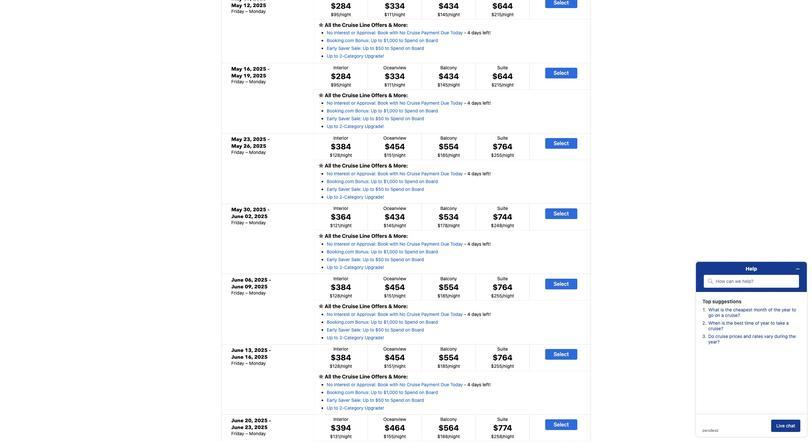 Task type: vqa. For each thing, say whether or not it's contained in the screenshot.


Task type: locate. For each thing, give the bounding box(es) containing it.
early for june 06, 2025
[[327, 327, 337, 333]]

friday inside june 06, 2025 – june 09, 2025 friday – monday
[[231, 290, 244, 296]]

due for may 30, 2025
[[441, 241, 449, 247]]

6 interior from the top
[[334, 417, 349, 423]]

3 with from the top
[[390, 171, 399, 176]]

$111 inside the oceanview $334 $111 / night
[[385, 82, 394, 87]]

bonus: for may 16, 2025
[[356, 108, 370, 114]]

$644 $215 / night
[[492, 1, 514, 17]]

0 vertical spatial $255
[[491, 152, 503, 158]]

2 $644 from the top
[[493, 72, 513, 81]]

the for june 16, 2025
[[333, 374, 341, 380]]

1 vertical spatial balcony $554 $185 / night
[[438, 276, 460, 299]]

early saver sale: up to $50 to spend on board link for june 13, 2025
[[327, 398, 424, 403]]

may inside may 30, 2025 – june 02, 2025 friday – monday
[[231, 206, 242, 213]]

5 up to 2-category upgrade! link from the top
[[327, 335, 385, 341]]

suite for june 09, 2025
[[498, 276, 508, 282]]

category for may 30, 2025
[[344, 265, 364, 270]]

3 booking.com bonus: up to $1,000 to spend on board link from the top
[[327, 179, 438, 184]]

friday inside may 30, 2025 – june 02, 2025 friday – monday
[[231, 220, 244, 225]]

2 the from the top
[[333, 92, 341, 98]]

0 vertical spatial $145
[[438, 12, 448, 17]]

$434 for balcony $434 $145 / night
[[439, 72, 459, 81]]

balcony $554 $185 / night for june 16, 2025
[[438, 347, 460, 369]]

1 vertical spatial 16,
[[245, 354, 253, 361]]

0 vertical spatial $128
[[330, 152, 340, 158]]

3 - from the top
[[464, 171, 467, 176]]

night inside oceanview $434 $145 / night
[[396, 223, 406, 228]]

interior inside interior $364 $121 / night
[[334, 206, 349, 211]]

5 more: from the top
[[394, 304, 408, 309]]

upgrade! for may 16, 2025
[[365, 124, 385, 129]]

june 20, 2025 – june 23, 2025 friday – monday
[[231, 418, 271, 437]]

all for june 16, 2025
[[325, 374, 332, 380]]

0 vertical spatial $334
[[385, 1, 405, 10]]

0 vertical spatial $384
[[331, 142, 351, 151]]

left! for june 06, 2025
[[483, 312, 491, 317]]

booking.com bonus: up to $1,000 to spend on board link
[[327, 38, 438, 43], [327, 108, 438, 114], [327, 179, 438, 184], [327, 249, 438, 255], [327, 319, 438, 325], [327, 390, 438, 395]]

2 book from the top
[[378, 100, 389, 106]]

$1,000 for may 23, 2025
[[384, 179, 398, 184]]

may for may 23, 2025 – may 26, 2025 friday – monday
[[231, 136, 242, 143]]

6 up to 2-category upgrade! link from the top
[[327, 405, 385, 411]]

1 payment from the top
[[422, 30, 440, 35]]

/ inside "balcony $534 $178 / night"
[[448, 223, 449, 228]]

23, inside june 20, 2025 – june 23, 2025 friday – monday
[[245, 424, 253, 432]]

1 $95 from the top
[[331, 12, 339, 17]]

approval: for june 13, 2025
[[357, 382, 377, 388]]

6 book from the top
[[378, 382, 389, 388]]

interior for may 26, 2025
[[334, 135, 349, 141]]

1 vertical spatial $95
[[331, 82, 339, 87]]

16, inside june 13, 2025 – june 16, 2025 friday – monday
[[245, 354, 253, 361]]

$644
[[493, 1, 513, 10], [493, 72, 513, 81]]

category
[[344, 53, 364, 59], [344, 124, 364, 129], [344, 194, 364, 200], [344, 265, 364, 270], [344, 335, 364, 341], [344, 405, 364, 411]]

2 vertical spatial suite $764 $255 / night
[[491, 347, 514, 369]]

2 booking.com from the top
[[327, 108, 354, 114]]

2 vertical spatial $434
[[385, 213, 405, 222]]

/ inside balcony $434 $145 / night
[[448, 82, 450, 87]]

days for may 16, 2025
[[472, 100, 482, 106]]

3 monday from the top
[[249, 149, 266, 155]]

3 $384 from the top
[[331, 353, 351, 362]]

offers for may 23, 2025
[[372, 163, 387, 169]]

monday
[[249, 9, 266, 14], [249, 79, 266, 84], [249, 149, 266, 155], [249, 220, 266, 225], [249, 290, 266, 296], [249, 361, 266, 366], [249, 431, 266, 437]]

6 4 from the top
[[468, 382, 471, 388]]

$1,000
[[384, 38, 398, 43], [384, 108, 398, 114], [384, 179, 398, 184], [384, 249, 398, 255], [384, 319, 398, 325], [384, 390, 398, 395]]

$764
[[493, 142, 513, 151], [493, 283, 513, 292], [493, 353, 513, 362]]

0 vertical spatial $764
[[493, 142, 513, 151]]

1 $554 from the top
[[439, 142, 459, 151]]

$644 inside $644 $215 / night
[[493, 1, 513, 10]]

$145 inside oceanview $434 $145 / night
[[384, 223, 394, 228]]

$564
[[439, 424, 459, 433]]

$151 for june 16, 2025
[[384, 364, 394, 369]]

balcony inside balcony $564 $188 / night
[[441, 417, 457, 423]]

with
[[390, 30, 399, 35], [390, 100, 399, 106], [390, 171, 399, 176], [390, 241, 399, 247], [390, 312, 399, 317], [390, 382, 399, 388]]

suite inside suite $744 $248 / night
[[498, 206, 508, 211]]

today for may 23, 2025
[[451, 171, 463, 176]]

monday inside may 16, 2025 – may 19, 2025 friday – monday
[[249, 79, 266, 84]]

night inside 'interior $284 $95 / night'
[[341, 82, 351, 87]]

1 no interest or approval: book with no cruise payment due today -                         4 days left! booking.com bonus: up to $1,000 to spend on board early saver sale: up to $50 to spend on board up to 2-category upgrade! from the top
[[327, 30, 491, 59]]

cruise
[[342, 22, 359, 28], [407, 30, 420, 35], [342, 92, 359, 98], [407, 100, 420, 106], [342, 163, 359, 169], [407, 171, 420, 176], [342, 233, 359, 239], [407, 241, 420, 247], [342, 304, 359, 309], [407, 312, 420, 317], [342, 374, 359, 380], [407, 382, 420, 388]]

booking.com bonus: up to $1,000 to spend on board link for june 13, 2025
[[327, 390, 438, 395]]

1 may from the top
[[231, 2, 242, 9]]

no interest or approval: book with no cruise payment due today -                         4 days left! booking.com bonus: up to $1,000 to spend on board early saver sale: up to $50 to spend on board up to 2-category upgrade! for june 06, 2025
[[327, 312, 491, 341]]

4 for may 23, 2025
[[468, 171, 471, 176]]

up to 2-category upgrade! link for may 30, 2025
[[327, 265, 385, 270]]

2 vertical spatial $255
[[491, 364, 503, 369]]

the
[[333, 22, 341, 28], [333, 92, 341, 98], [333, 163, 341, 169], [333, 233, 341, 239], [333, 304, 341, 309], [333, 374, 341, 380]]

$284
[[331, 1, 351, 10], [331, 72, 351, 81]]

$334
[[385, 1, 405, 10], [385, 72, 405, 81]]

0 vertical spatial 16,
[[244, 65, 252, 73]]

balcony $434 $145 / night
[[438, 65, 460, 87]]

2 $554 from the top
[[439, 283, 459, 292]]

$434 inside balcony $434 $145 / night
[[439, 72, 459, 81]]

1 vertical spatial $255
[[491, 293, 503, 299]]

may
[[231, 2, 242, 9], [231, 65, 242, 73], [231, 72, 242, 79], [231, 136, 242, 143], [231, 143, 242, 150], [231, 206, 242, 213]]

interior for may 19, 2025
[[334, 65, 349, 70]]

4 monday from the top
[[249, 220, 266, 225]]

/ inside $334 $111 / night
[[394, 12, 395, 17]]

line for june 06, 2025
[[360, 304, 370, 309]]

balcony for june 02, 2025
[[441, 206, 457, 211]]

06,
[[245, 277, 253, 284]]

3 all the cruise line offers & more: from the top
[[324, 163, 408, 169]]

4 friday from the top
[[231, 220, 244, 225]]

1 vertical spatial interior $384 $128 / night
[[330, 276, 352, 299]]

1 vertical spatial oceanview $454 $151 / night
[[384, 276, 407, 299]]

6 all from the top
[[325, 374, 332, 380]]

6 may from the top
[[231, 206, 242, 213]]

1 no interest or approval: book with no cruise payment due today link from the top
[[327, 30, 463, 35]]

interior for june 02, 2025
[[334, 206, 349, 211]]

$128
[[330, 152, 340, 158], [330, 293, 340, 299], [330, 364, 340, 369]]

select link
[[546, 68, 578, 78], [546, 138, 578, 149], [546, 209, 578, 219], [546, 279, 578, 290], [546, 350, 578, 360], [546, 420, 578, 431]]

june 06, 2025 – june 09, 2025 friday – monday
[[231, 277, 271, 296]]

$255
[[491, 152, 503, 158], [491, 293, 503, 299], [491, 364, 503, 369]]

balcony
[[441, 65, 457, 70], [441, 135, 457, 141], [441, 206, 457, 211], [441, 276, 457, 282], [441, 347, 457, 352], [441, 417, 457, 423]]

more: for june 13, 2025
[[394, 374, 408, 380]]

2 vertical spatial $185
[[438, 364, 448, 369]]

friday inside june 13, 2025 – june 16, 2025 friday – monday
[[231, 361, 244, 366]]

no interest or approval: book with no cruise payment due today link for may 30, 2025
[[327, 241, 463, 247]]

today for june 13, 2025
[[451, 382, 463, 388]]

oceanview $464 $155 / night
[[384, 417, 407, 440]]

4 interest from the top
[[334, 241, 350, 247]]

3 early from the top
[[327, 186, 337, 192]]

with for may 23, 2025
[[390, 171, 399, 176]]

/ inside oceanview $464 $155 / night
[[394, 434, 396, 440]]

$394
[[331, 424, 351, 433]]

select link for june 09, 2025
[[546, 279, 578, 290]]

interior inside 'interior $284 $95 / night'
[[334, 65, 349, 70]]

3 upgrade! from the top
[[365, 194, 385, 200]]

1 vertical spatial star image
[[319, 374, 324, 380]]

night inside balcony $434 $145 / night
[[450, 82, 460, 87]]

16,
[[244, 65, 252, 73], [245, 354, 253, 361]]

6 offers from the top
[[372, 374, 387, 380]]

1 $334 from the top
[[385, 1, 405, 10]]

$151
[[384, 152, 394, 158], [384, 293, 394, 299], [384, 364, 394, 369]]

0 vertical spatial $215
[[492, 12, 502, 17]]

- for may 30, 2025
[[464, 241, 467, 247]]

4 payment from the top
[[422, 241, 440, 247]]

suite
[[498, 65, 508, 70], [498, 135, 508, 141], [498, 206, 508, 211], [498, 276, 508, 282], [498, 347, 508, 352], [498, 417, 508, 423]]

monday inside may 30, 2025 – june 02, 2025 friday – monday
[[249, 220, 266, 225]]

1 vertical spatial 23,
[[245, 424, 253, 432]]

sale: for may 23, 2025
[[352, 186, 362, 192]]

$111
[[385, 12, 394, 17], [385, 82, 394, 87]]

oceanview for may 26, 2025
[[384, 135, 407, 141]]

suite for june 23, 2025
[[498, 417, 508, 423]]

night inside suite $744 $248 / night
[[504, 223, 515, 228]]

night inside the oceanview $334 $111 / night
[[395, 82, 406, 87]]

1 early from the top
[[327, 46, 337, 51]]

no
[[327, 30, 333, 35], [400, 30, 406, 35], [327, 100, 333, 106], [400, 100, 406, 106], [327, 171, 333, 176], [400, 171, 406, 176], [327, 241, 333, 247], [400, 241, 406, 247], [327, 312, 333, 317], [400, 312, 406, 317], [327, 382, 333, 388], [400, 382, 406, 388]]

no interest or approval: book with no cruise payment due today link for june 06, 2025
[[327, 312, 463, 317]]

left!
[[483, 30, 491, 35], [483, 100, 491, 106], [483, 171, 491, 176], [483, 241, 491, 247], [483, 312, 491, 317], [483, 382, 491, 388]]

2 sale: from the top
[[352, 116, 362, 121]]

0 vertical spatial $95
[[331, 12, 339, 17]]

2 vertical spatial interior $384 $128 / night
[[330, 347, 352, 369]]

1 vertical spatial $111
[[385, 82, 394, 87]]

bonus: for may 30, 2025
[[356, 249, 370, 255]]

saver
[[339, 46, 350, 51], [339, 116, 350, 121], [339, 186, 350, 192], [339, 257, 350, 262], [339, 327, 350, 333], [339, 398, 350, 403]]

$95 inside 'interior $284 $95 / night'
[[331, 82, 339, 87]]

0 vertical spatial balcony $554 $185 / night
[[438, 135, 460, 158]]

3 2- from the top
[[340, 194, 345, 200]]

19,
[[244, 72, 252, 79]]

may for may 30, 2025 – june 02, 2025 friday – monday
[[231, 206, 242, 213]]

$50 for may 23, 2025
[[376, 186, 384, 192]]

$95
[[331, 12, 339, 17], [331, 82, 339, 87]]

suite $764 $255 / night
[[491, 135, 514, 158], [491, 276, 514, 299], [491, 347, 514, 369]]

to
[[378, 38, 383, 43], [399, 38, 404, 43], [370, 46, 374, 51], [385, 46, 390, 51], [334, 53, 338, 59], [378, 108, 383, 114], [399, 108, 404, 114], [370, 116, 374, 121], [385, 116, 390, 121], [334, 124, 338, 129], [378, 179, 383, 184], [399, 179, 404, 184], [370, 186, 374, 192], [385, 186, 390, 192], [334, 194, 338, 200], [378, 249, 383, 255], [399, 249, 404, 255], [370, 257, 374, 262], [385, 257, 390, 262], [334, 265, 338, 270], [378, 319, 383, 325], [399, 319, 404, 325], [370, 327, 374, 333], [385, 327, 390, 333], [334, 335, 338, 341], [378, 390, 383, 395], [399, 390, 404, 395], [370, 398, 374, 403], [385, 398, 390, 403], [334, 405, 338, 411]]

2 no interest or approval: book with no cruise payment due today link from the top
[[327, 100, 463, 106]]

june inside may 30, 2025 – june 02, 2025 friday – monday
[[231, 213, 244, 220]]

night
[[341, 12, 351, 17], [395, 12, 406, 17], [450, 12, 460, 17], [503, 12, 514, 17], [341, 82, 351, 87], [395, 82, 406, 87], [450, 82, 460, 87], [503, 82, 514, 87], [342, 152, 352, 158], [395, 152, 406, 158], [450, 152, 460, 158], [504, 152, 514, 158], [341, 223, 352, 228], [396, 223, 406, 228], [449, 223, 460, 228], [504, 223, 515, 228], [342, 293, 352, 299], [395, 293, 406, 299], [450, 293, 460, 299], [504, 293, 514, 299], [342, 364, 352, 369], [395, 364, 406, 369], [450, 364, 460, 369], [504, 364, 514, 369], [341, 434, 352, 440], [396, 434, 406, 440], [450, 434, 460, 440], [504, 434, 515, 440]]

1 vertical spatial $454
[[385, 283, 405, 292]]

the for may 26, 2025
[[333, 163, 341, 169]]

1 vertical spatial $185
[[438, 293, 448, 299]]

$764 for june 09, 2025
[[493, 283, 513, 292]]

1 vertical spatial $554
[[439, 283, 459, 292]]

3 saver from the top
[[339, 186, 350, 192]]

book
[[378, 30, 389, 35], [378, 100, 389, 106], [378, 171, 389, 176], [378, 241, 389, 247], [378, 312, 389, 317], [378, 382, 389, 388]]

0 vertical spatial $434
[[439, 1, 459, 10]]

0 vertical spatial $554
[[439, 142, 459, 151]]

4 early from the top
[[327, 257, 337, 262]]

suite inside suite $644 $215 / night
[[498, 65, 508, 70]]

1 vertical spatial $644
[[493, 72, 513, 81]]

$284 inside $284 $95 / night
[[331, 1, 351, 10]]

$155
[[384, 434, 394, 440]]

line for june 13, 2025
[[360, 374, 370, 380]]

0 vertical spatial star image
[[319, 163, 324, 168]]

monday inside june 13, 2025 – june 16, 2025 friday – monday
[[249, 361, 266, 366]]

16, inside may 16, 2025 – may 19, 2025 friday – monday
[[244, 65, 252, 73]]

0 vertical spatial interior $384 $128 / night
[[330, 135, 352, 158]]

sale:
[[352, 46, 362, 51], [352, 116, 362, 121], [352, 186, 362, 192], [352, 257, 362, 262], [352, 327, 362, 333], [352, 398, 362, 403]]

2-
[[340, 53, 345, 59], [340, 124, 345, 129], [340, 194, 345, 200], [340, 265, 345, 270], [340, 335, 345, 341], [340, 405, 345, 411]]

offers
[[372, 22, 387, 28], [372, 92, 387, 98], [372, 163, 387, 169], [372, 233, 387, 239], [372, 304, 387, 309], [372, 374, 387, 380]]

3 $1,000 from the top
[[384, 179, 398, 184]]

3 $454 from the top
[[385, 353, 405, 362]]

2 or from the top
[[351, 100, 356, 106]]

monday inside june 06, 2025 – june 09, 2025 friday – monday
[[249, 290, 266, 296]]

monday for 06,
[[249, 290, 266, 296]]

5 friday from the top
[[231, 290, 244, 296]]

- for june 06, 2025
[[464, 312, 467, 317]]

1 $111 from the top
[[385, 12, 394, 17]]

13,
[[245, 347, 253, 354]]

/ inside suite $644 $215 / night
[[502, 82, 503, 87]]

suite for may 26, 2025
[[498, 135, 508, 141]]

night inside the suite $774 $258 / night
[[504, 434, 515, 440]]

3 bonus: from the top
[[356, 179, 370, 184]]

friday for may 23, 2025
[[231, 149, 244, 155]]

balcony $554 $185 / night
[[438, 135, 460, 158], [438, 276, 460, 299], [438, 347, 460, 369]]

balcony inside "balcony $534 $178 / night"
[[441, 206, 457, 211]]

2- for may 23, 2025
[[340, 194, 345, 200]]

star image for $384
[[319, 304, 324, 309]]

all the cruise line offers & more:
[[324, 22, 408, 28], [324, 92, 408, 98], [324, 163, 408, 169], [324, 233, 408, 239], [324, 304, 408, 309], [324, 374, 408, 380]]

2 oceanview from the top
[[384, 135, 407, 141]]

3 category from the top
[[344, 194, 364, 200]]

2 vertical spatial $151
[[384, 364, 394, 369]]

interior
[[334, 65, 349, 70], [334, 135, 349, 141], [334, 206, 349, 211], [334, 276, 349, 282], [334, 347, 349, 352], [334, 417, 349, 423]]

1 balcony $554 $185 / night from the top
[[438, 135, 460, 158]]

6 $1,000 from the top
[[384, 390, 398, 395]]

book for june 06, 2025
[[378, 312, 389, 317]]

interior inside interior $394 $131 / night
[[334, 417, 349, 423]]

friday inside june 20, 2025 – june 23, 2025 friday – monday
[[231, 431, 244, 437]]

5 2- from the top
[[340, 335, 345, 341]]

2 june from the top
[[231, 277, 244, 284]]

5 4 from the top
[[468, 312, 471, 317]]

4 no interest or approval: book with no cruise payment due today -                         4 days left! booking.com bonus: up to $1,000 to spend on board early saver sale: up to $50 to spend on board up to 2-category upgrade! from the top
[[327, 241, 491, 270]]

$554
[[439, 142, 459, 151], [439, 283, 459, 292], [439, 353, 459, 362]]

1 oceanview from the top
[[384, 65, 407, 70]]

1 $764 from the top
[[493, 142, 513, 151]]

oceanview $334 $111 / night
[[384, 65, 407, 87]]

june
[[231, 213, 244, 220], [231, 277, 244, 284], [231, 284, 244, 291], [231, 347, 244, 354], [231, 354, 244, 361], [231, 418, 244, 425], [231, 424, 244, 432]]

1 vertical spatial $384
[[331, 283, 351, 292]]

0 vertical spatial $284
[[331, 1, 351, 10]]

0 vertical spatial $185
[[438, 152, 448, 158]]

0 vertical spatial oceanview $454 $151 / night
[[384, 135, 407, 158]]

on
[[419, 38, 425, 43], [405, 46, 411, 51], [419, 108, 425, 114], [405, 116, 411, 121], [419, 179, 425, 184], [405, 186, 411, 192], [419, 249, 425, 255], [405, 257, 411, 262], [419, 319, 425, 325], [405, 327, 411, 333], [419, 390, 425, 395], [405, 398, 411, 403]]

5 left! from the top
[[483, 312, 491, 317]]

0 vertical spatial $454
[[385, 142, 405, 151]]

/ inside $434 $145 / night
[[448, 12, 450, 17]]

no interest or approval: book with no cruise payment due today -                         4 days left! booking.com bonus: up to $1,000 to spend on board early saver sale: up to $50 to spend on board up to 2-category upgrade! for may 30, 2025
[[327, 241, 491, 270]]

$145
[[438, 12, 448, 17], [438, 82, 448, 87], [384, 223, 394, 228]]

balcony for june 09, 2025
[[441, 276, 457, 282]]

2 vertical spatial oceanview $454 $151 / night
[[384, 347, 407, 369]]

2 interior $384 $128 / night from the top
[[330, 276, 352, 299]]

4 or from the top
[[351, 241, 356, 247]]

1 vertical spatial $215
[[492, 82, 502, 87]]

0 vertical spatial $151
[[384, 152, 394, 158]]

oceanview $434 $145 / night
[[384, 206, 407, 228]]

/ inside $284 $95 / night
[[339, 12, 341, 17]]

2 $50 from the top
[[376, 116, 384, 121]]

1 $384 from the top
[[331, 142, 351, 151]]

1 early saver sale: up to $50 to spend on board link from the top
[[327, 46, 424, 51]]

5 early saver sale: up to $50 to spend on board link from the top
[[327, 327, 424, 333]]

2 balcony from the top
[[441, 135, 457, 141]]

23, inside may 23, 2025 – may 26, 2025 friday – monday
[[244, 136, 252, 143]]

1 select from the top
[[554, 70, 569, 76]]

3 balcony $554 $185 / night from the top
[[438, 347, 460, 369]]

5 all the cruise line offers & more: from the top
[[324, 304, 408, 309]]

0 vertical spatial $644
[[493, 1, 513, 10]]

no interest or approval: book with no cruise payment due today -                         4 days left! booking.com bonus: up to $1,000 to spend on board early saver sale: up to $50 to spend on board up to 2-category upgrade! for may 16, 2025
[[327, 100, 491, 129]]

1 vertical spatial $284
[[331, 72, 351, 81]]

$50 for june 13, 2025
[[376, 398, 384, 403]]

booking.com bonus: up to $1,000 to spend on board link for may 23, 2025
[[327, 179, 438, 184]]

oceanview
[[384, 65, 407, 70], [384, 135, 407, 141], [384, 206, 407, 211], [384, 276, 407, 282], [384, 347, 407, 352], [384, 417, 407, 423]]

1 vertical spatial $128
[[330, 293, 340, 299]]

5 saver from the top
[[339, 327, 350, 333]]

4 due from the top
[[441, 241, 449, 247]]

$534
[[439, 213, 459, 222]]

2 vertical spatial balcony $554 $185 / night
[[438, 347, 460, 369]]

4 select link from the top
[[546, 279, 578, 290]]

friday for june 06, 2025
[[231, 290, 244, 296]]

suite inside the suite $774 $258 / night
[[498, 417, 508, 423]]

monday inside may 23, 2025 – may 26, 2025 friday – monday
[[249, 149, 266, 155]]

1 left! from the top
[[483, 30, 491, 35]]

4 early saver sale: up to $50 to spend on board link from the top
[[327, 257, 424, 262]]

–
[[246, 9, 248, 14], [268, 65, 270, 73], [246, 79, 248, 84], [268, 136, 270, 143], [246, 149, 248, 155], [268, 206, 270, 213], [246, 220, 248, 225], [269, 277, 271, 284], [246, 290, 248, 296], [269, 347, 271, 354], [246, 361, 248, 366], [269, 418, 271, 425], [246, 431, 248, 437]]

2 vertical spatial $128
[[330, 364, 340, 369]]

1 vertical spatial $764
[[493, 283, 513, 292]]

0 vertical spatial $111
[[385, 12, 394, 17]]

2 4 from the top
[[468, 100, 471, 106]]

3 payment from the top
[[422, 171, 440, 176]]

5 oceanview from the top
[[384, 347, 407, 352]]

balcony inside balcony $434 $145 / night
[[441, 65, 457, 70]]

may 12, 2025
[[231, 2, 266, 9]]

payment
[[422, 30, 440, 35], [422, 100, 440, 106], [422, 171, 440, 176], [422, 241, 440, 247], [422, 312, 440, 317], [422, 382, 440, 388]]

2 more: from the top
[[394, 92, 408, 98]]

early saver sale: up to $50 to spend on board link for june 06, 2025
[[327, 327, 424, 333]]

2 vertical spatial $764
[[493, 353, 513, 362]]

2 vertical spatial $145
[[384, 223, 394, 228]]

$151 for june 09, 2025
[[384, 293, 394, 299]]

star image
[[319, 22, 324, 27], [319, 93, 324, 98], [319, 234, 324, 239], [319, 304, 324, 309]]

1 vertical spatial $434
[[439, 72, 459, 81]]

offers for may 30, 2025
[[372, 233, 387, 239]]

$255 for june 09, 2025
[[491, 293, 503, 299]]

2 $384 from the top
[[331, 283, 351, 292]]

friday inside may 23, 2025 – may 26, 2025 friday – monday
[[231, 149, 244, 155]]

1 monday from the top
[[249, 9, 266, 14]]

interior $384 $128 / night for june 09, 2025
[[330, 276, 352, 299]]

booking.com for june 06, 2025
[[327, 319, 354, 325]]

5 upgrade! from the top
[[365, 335, 385, 341]]

/ inside interior $364 $121 / night
[[340, 223, 341, 228]]

12,
[[244, 2, 252, 9]]

upgrade!
[[365, 53, 385, 59], [365, 124, 385, 129], [365, 194, 385, 200], [365, 265, 385, 270], [365, 335, 385, 341], [365, 405, 385, 411]]

1 $185 from the top
[[438, 152, 448, 158]]

2 interest from the top
[[334, 100, 350, 106]]

friday
[[231, 9, 244, 14], [231, 79, 244, 84], [231, 149, 244, 155], [231, 220, 244, 225], [231, 290, 244, 296], [231, 361, 244, 366], [231, 431, 244, 437]]

6 & from the top
[[389, 374, 392, 380]]

no interest or approval: book with no cruise payment due today link
[[327, 30, 463, 35], [327, 100, 463, 106], [327, 171, 463, 176], [327, 241, 463, 247], [327, 312, 463, 317], [327, 382, 463, 388]]

may 30, 2025 – june 02, 2025 friday – monday
[[231, 206, 270, 225]]

bonus:
[[356, 38, 370, 43], [356, 108, 370, 114], [356, 179, 370, 184], [356, 249, 370, 255], [356, 319, 370, 325], [356, 390, 370, 395]]

6 all the cruise line offers & more: from the top
[[324, 374, 408, 380]]

4 more: from the top
[[394, 233, 408, 239]]

no interest or approval: book with no cruise payment due today -                         4 days left! booking.com bonus: up to $1,000 to spend on board early saver sale: up to $50 to spend on board up to 2-category upgrade!
[[327, 30, 491, 59], [327, 100, 491, 129], [327, 171, 491, 200], [327, 241, 491, 270], [327, 312, 491, 341], [327, 382, 491, 411]]

payment for june 06, 2025
[[422, 312, 440, 317]]

sale: for june 13, 2025
[[352, 398, 362, 403]]

days
[[472, 30, 482, 35], [472, 100, 482, 106], [472, 171, 482, 176], [472, 241, 482, 247], [472, 312, 482, 317], [472, 382, 482, 388]]

$554 for june 16, 2025
[[439, 353, 459, 362]]

3 friday from the top
[[231, 149, 244, 155]]

monday inside june 20, 2025 – june 23, 2025 friday – monday
[[249, 431, 266, 437]]

2 vertical spatial $384
[[331, 353, 351, 362]]

3 interest from the top
[[334, 171, 350, 176]]

2 category from the top
[[344, 124, 364, 129]]

all the cruise line offers & more: for june 06, 2025
[[324, 304, 408, 309]]

2 vertical spatial $454
[[385, 353, 405, 362]]

1 $215 from the top
[[492, 12, 502, 17]]

$434 inside oceanview $434 $145 / night
[[385, 213, 405, 222]]

night inside $434 $145 / night
[[450, 12, 460, 17]]

$50
[[376, 46, 384, 51], [376, 116, 384, 121], [376, 186, 384, 192], [376, 257, 384, 262], [376, 327, 384, 333], [376, 398, 384, 403]]

all
[[325, 22, 332, 28], [325, 92, 332, 98], [325, 163, 332, 169], [325, 233, 332, 239], [325, 304, 332, 309], [325, 374, 332, 380]]

select link for june 23, 2025
[[546, 420, 578, 431]]

or for may 30, 2025
[[351, 241, 356, 247]]

monday for 20,
[[249, 431, 266, 437]]

approval:
[[357, 30, 377, 35], [357, 100, 377, 106], [357, 171, 377, 176], [357, 241, 377, 247], [357, 312, 377, 317], [357, 382, 377, 388]]

1 vertical spatial $334
[[385, 72, 405, 81]]

friday for june 13, 2025
[[231, 361, 244, 366]]

$454
[[385, 142, 405, 151], [385, 283, 405, 292], [385, 353, 405, 362]]

$145 inside $434 $145 / night
[[438, 12, 448, 17]]

$145 inside balcony $434 $145 / night
[[438, 82, 448, 87]]

star image for $95
[[319, 22, 324, 27]]

4 line from the top
[[360, 233, 370, 239]]

more: for may 23, 2025
[[394, 163, 408, 169]]

oceanview $454 $151 / night
[[384, 135, 407, 158], [384, 276, 407, 299], [384, 347, 407, 369]]

no interest or approval: book with no cruise payment due today -                         4 days left! booking.com bonus: up to $1,000 to spend on board early saver sale: up to $50 to spend on board up to 2-category upgrade! for june 13, 2025
[[327, 382, 491, 411]]

1 vertical spatial $151
[[384, 293, 394, 299]]

2- for may 30, 2025
[[340, 265, 345, 270]]

&
[[389, 22, 392, 28], [389, 92, 392, 98], [389, 163, 392, 169], [389, 233, 392, 239], [389, 304, 392, 309], [389, 374, 392, 380]]

3 4 from the top
[[468, 171, 471, 176]]

4
[[468, 30, 471, 35], [468, 100, 471, 106], [468, 171, 471, 176], [468, 241, 471, 247], [468, 312, 471, 317], [468, 382, 471, 388]]

7 friday from the top
[[231, 431, 244, 437]]

spend
[[405, 38, 418, 43], [391, 46, 404, 51], [405, 108, 418, 114], [391, 116, 404, 121], [405, 179, 418, 184], [391, 186, 404, 192], [405, 249, 418, 255], [391, 257, 404, 262], [405, 319, 418, 325], [391, 327, 404, 333], [405, 390, 418, 395], [391, 398, 404, 403]]

2 left! from the top
[[483, 100, 491, 106]]

select
[[554, 70, 569, 76], [554, 140, 569, 146], [554, 211, 569, 217], [554, 281, 569, 287], [554, 352, 569, 358], [554, 422, 569, 428]]

all the cruise line offers & more: for may 16, 2025
[[324, 92, 408, 98]]

line for may 23, 2025
[[360, 163, 370, 169]]

$215
[[492, 12, 502, 17], [492, 82, 502, 87]]

board
[[426, 38, 438, 43], [412, 46, 424, 51], [426, 108, 438, 114], [412, 116, 424, 121], [426, 179, 438, 184], [412, 186, 424, 192], [426, 249, 438, 255], [412, 257, 424, 262], [426, 319, 438, 325], [412, 327, 424, 333], [426, 390, 438, 395], [412, 398, 424, 403]]

2 $151 from the top
[[384, 293, 394, 299]]

1 vertical spatial suite $764 $255 / night
[[491, 276, 514, 299]]

2 vertical spatial $554
[[439, 353, 459, 362]]

0 vertical spatial suite $764 $255 / night
[[491, 135, 514, 158]]

4 suite from the top
[[498, 276, 508, 282]]

days for june 06, 2025
[[472, 312, 482, 317]]

1 vertical spatial $145
[[438, 82, 448, 87]]

0 vertical spatial 23,
[[244, 136, 252, 143]]

friday inside may 16, 2025 – may 19, 2025 friday – monday
[[231, 79, 244, 84]]

3 $764 from the top
[[493, 353, 513, 362]]

early
[[327, 46, 337, 51], [327, 116, 337, 121], [327, 186, 337, 192], [327, 257, 337, 262], [327, 327, 337, 333], [327, 398, 337, 403]]

30,
[[244, 206, 252, 213]]

2 friday from the top
[[231, 79, 244, 84]]

friday for may 16, 2025
[[231, 79, 244, 84]]

up to 2-category upgrade! link for june 13, 2025
[[327, 405, 385, 411]]

star image
[[319, 163, 324, 168], [319, 374, 324, 380]]

1 $454 from the top
[[385, 142, 405, 151]]



Task type: describe. For each thing, give the bounding box(es) containing it.
& for may 23, 2025
[[389, 163, 392, 169]]

$764 for may 26, 2025
[[493, 142, 513, 151]]

4 for may 16, 2025
[[468, 100, 471, 106]]

7 june from the top
[[231, 424, 244, 432]]

20,
[[245, 418, 253, 425]]

1 booking.com bonus: up to $1,000 to spend on board link from the top
[[327, 38, 438, 43]]

star image for may 26, 2025
[[319, 163, 324, 168]]

1 upgrade! from the top
[[365, 53, 385, 59]]

friday – monday
[[231, 9, 266, 14]]

interest for may 23, 2025
[[334, 171, 350, 176]]

$50 for may 30, 2025
[[376, 257, 384, 262]]

suite $744 $248 / night
[[491, 206, 515, 228]]

the for may 12, 2025
[[333, 22, 341, 28]]

$215 inside suite $644 $215 / night
[[492, 82, 502, 87]]

$178
[[438, 223, 448, 228]]

$284 $95 / night
[[331, 1, 351, 17]]

monday for 23,
[[249, 149, 266, 155]]

friday for may 30, 2025
[[231, 220, 244, 225]]

1 interest from the top
[[334, 30, 350, 35]]

1 days from the top
[[472, 30, 482, 35]]

left! for may 30, 2025
[[483, 241, 491, 247]]

oceanview for may 19, 2025
[[384, 65, 407, 70]]

booking.com bonus: up to $1,000 to spend on board link for may 30, 2025
[[327, 249, 438, 255]]

interior $364 $121 / night
[[330, 206, 352, 228]]

1 approval: from the top
[[357, 30, 377, 35]]

balcony for june 23, 2025
[[441, 417, 457, 423]]

1 friday from the top
[[231, 9, 244, 14]]

/ inside balcony $564 $188 / night
[[448, 434, 450, 440]]

26,
[[244, 143, 252, 150]]

1 more: from the top
[[394, 22, 408, 28]]

1 - from the top
[[464, 30, 467, 35]]

night inside interior $364 $121 / night
[[341, 223, 352, 228]]

select for june 09, 2025
[[554, 281, 569, 287]]

select for june 16, 2025
[[554, 352, 569, 358]]

monday for 16,
[[249, 79, 266, 84]]

all for may 19, 2025
[[325, 92, 332, 98]]

balcony $534 $178 / night
[[438, 206, 460, 228]]

night inside $334 $111 / night
[[395, 12, 406, 17]]

$185 for june 16, 2025
[[438, 364, 448, 369]]

$364
[[331, 213, 351, 222]]

suite for june 02, 2025
[[498, 206, 508, 211]]

$185 for may 26, 2025
[[438, 152, 448, 158]]

$255 for june 16, 2025
[[491, 364, 503, 369]]

early for may 23, 2025
[[327, 186, 337, 192]]

$50 for may 16, 2025
[[376, 116, 384, 121]]

02,
[[245, 213, 253, 220]]

1 category from the top
[[344, 53, 364, 59]]

5 june from the top
[[231, 354, 244, 361]]

days for may 30, 2025
[[472, 241, 482, 247]]

interior $284 $95 / night
[[331, 65, 351, 87]]

3 may from the top
[[231, 72, 242, 79]]

sale: for may 16, 2025
[[352, 116, 362, 121]]

4 for june 06, 2025
[[468, 312, 471, 317]]

payment for june 13, 2025
[[422, 382, 440, 388]]

due for june 13, 2025
[[441, 382, 449, 388]]

select for may 19, 2025
[[554, 70, 569, 76]]

early for may 30, 2025
[[327, 257, 337, 262]]

$334 $111 / night
[[385, 1, 406, 17]]

1 due from the top
[[441, 30, 449, 35]]

offers for june 13, 2025
[[372, 374, 387, 380]]

up to 2-category upgrade! link for may 16, 2025
[[327, 124, 385, 129]]

$284 inside 'interior $284 $95 / night'
[[331, 72, 351, 81]]

/ inside 'interior $284 $95 / night'
[[339, 82, 341, 87]]

$434 for oceanview $434 $145 / night
[[385, 213, 405, 222]]

$334 inside the oceanview $334 $111 / night
[[385, 72, 405, 81]]

1 all the cruise line offers & more: from the top
[[324, 22, 408, 28]]

may 23, 2025 – may 26, 2025 friday – monday
[[231, 136, 270, 155]]

$185 for june 09, 2025
[[438, 293, 448, 299]]

1 bonus: from the top
[[356, 38, 370, 43]]

left! for may 16, 2025
[[483, 100, 491, 106]]

days for may 23, 2025
[[472, 171, 482, 176]]

1 sale: from the top
[[352, 46, 362, 51]]

saver for may 16, 2025
[[339, 116, 350, 121]]

& for may 30, 2025
[[389, 233, 392, 239]]

$248
[[491, 223, 503, 228]]

early saver sale: up to $50 to spend on board link for may 30, 2025
[[327, 257, 424, 262]]

$434 $145 / night
[[438, 1, 460, 17]]

$128 for june 09, 2025
[[330, 293, 340, 299]]

$644 inside suite $644 $215 / night
[[493, 72, 513, 81]]

today for june 06, 2025
[[451, 312, 463, 317]]

$454 for may 26, 2025
[[385, 142, 405, 151]]

suite $774 $258 / night
[[491, 417, 515, 440]]

1 up to 2-category upgrade! link from the top
[[327, 53, 385, 59]]

night inside $284 $95 / night
[[341, 12, 351, 17]]

/ inside the suite $774 $258 / night
[[503, 434, 504, 440]]

book for may 30, 2025
[[378, 241, 389, 247]]

sale: for june 06, 2025
[[352, 327, 362, 333]]

or for june 13, 2025
[[351, 382, 356, 388]]

booking.com for may 23, 2025
[[327, 179, 354, 184]]

select link for june 16, 2025
[[546, 350, 578, 360]]

interior $384 $128 / night for june 16, 2025
[[330, 347, 352, 369]]

$121
[[330, 223, 340, 228]]

no interest or approval: book with no cruise payment due today -                         4 days left! booking.com bonus: up to $1,000 to spend on board early saver sale: up to $50 to spend on board up to 2-category upgrade! for may 23, 2025
[[327, 171, 491, 200]]

$774
[[494, 424, 512, 433]]

1 4 from the top
[[468, 30, 471, 35]]

09,
[[245, 284, 253, 291]]

$744
[[493, 213, 513, 222]]

category for june 13, 2025
[[344, 405, 364, 411]]

line for may 16, 2025
[[360, 92, 370, 98]]

oceanview for june 16, 2025
[[384, 347, 407, 352]]

$258
[[491, 434, 503, 440]]

$215 inside $644 $215 / night
[[492, 12, 502, 17]]

1 $1,000 from the top
[[384, 38, 398, 43]]

$454 for june 09, 2025
[[385, 283, 405, 292]]

1 line from the top
[[360, 22, 370, 28]]

interior for june 09, 2025
[[334, 276, 349, 282]]

offers for may 16, 2025
[[372, 92, 387, 98]]

2- for june 06, 2025
[[340, 335, 345, 341]]

4 june from the top
[[231, 347, 244, 354]]

bonus: for may 23, 2025
[[356, 179, 370, 184]]

1 saver from the top
[[339, 46, 350, 51]]

interior for june 23, 2025
[[334, 417, 349, 423]]

$334 inside $334 $111 / night
[[385, 1, 405, 10]]

suite for may 19, 2025
[[498, 65, 508, 70]]

line for may 30, 2025
[[360, 233, 370, 239]]

star image for $284
[[319, 93, 324, 98]]

more: for may 16, 2025
[[394, 92, 408, 98]]

6 june from the top
[[231, 418, 244, 425]]

may 16, 2025 – may 19, 2025 friday – monday
[[231, 65, 270, 84]]

$188
[[438, 434, 448, 440]]

due for june 06, 2025
[[441, 312, 449, 317]]

monday for 13,
[[249, 361, 266, 366]]

oceanview for june 02, 2025
[[384, 206, 407, 211]]

all for june 02, 2025
[[325, 233, 332, 239]]

4 for june 13, 2025
[[468, 382, 471, 388]]

5 may from the top
[[231, 143, 242, 150]]

night inside oceanview $464 $155 / night
[[396, 434, 406, 440]]

1 $50 from the top
[[376, 46, 384, 51]]

/ inside suite $744 $248 / night
[[503, 223, 504, 228]]

$131
[[330, 434, 340, 440]]

more: for may 30, 2025
[[394, 233, 408, 239]]

the for may 19, 2025
[[333, 92, 341, 98]]

/ inside oceanview $434 $145 / night
[[394, 223, 396, 228]]

1 or from the top
[[351, 30, 356, 35]]

night inside $644 $215 / night
[[503, 12, 514, 17]]

interior $394 $131 / night
[[330, 417, 352, 440]]

balcony for may 19, 2025
[[441, 65, 457, 70]]

night inside interior $394 $131 / night
[[341, 434, 352, 440]]

night inside suite $644 $215 / night
[[503, 82, 514, 87]]

june 13, 2025 – june 16, 2025 friday – monday
[[231, 347, 271, 366]]

1 book from the top
[[378, 30, 389, 35]]

early for june 13, 2025
[[327, 398, 337, 403]]

2- for june 13, 2025
[[340, 405, 345, 411]]

no interest or approval: book with no cruise payment due today link for june 13, 2025
[[327, 382, 463, 388]]

night inside balcony $564 $188 / night
[[450, 434, 460, 440]]

night inside "balcony $534 $178 / night"
[[449, 223, 460, 228]]

/ inside interior $394 $131 / night
[[340, 434, 341, 440]]

1 2- from the top
[[340, 53, 345, 59]]

no interest or approval: book with no cruise payment due today link for may 23, 2025
[[327, 171, 463, 176]]

balcony $554 $185 / night for june 09, 2025
[[438, 276, 460, 299]]

3 june from the top
[[231, 284, 244, 291]]

$764 for june 16, 2025
[[493, 353, 513, 362]]

$111 inside $334 $111 / night
[[385, 12, 394, 17]]

$464
[[385, 424, 405, 433]]

$95 inside $284 $95 / night
[[331, 12, 339, 17]]

1 today from the top
[[451, 30, 463, 35]]

/ inside $644 $215 / night
[[502, 12, 503, 17]]

may for may 12, 2025
[[231, 2, 242, 9]]

approval: for may 30, 2025
[[357, 241, 377, 247]]

1 booking.com from the top
[[327, 38, 354, 43]]

/ inside the oceanview $334 $111 / night
[[394, 82, 395, 87]]

1 & from the top
[[389, 22, 392, 28]]

upgrade! for may 23, 2025
[[365, 194, 385, 200]]

all for may 12, 2025
[[325, 22, 332, 28]]

balcony $564 $188 / night
[[438, 417, 460, 440]]

$434 inside $434 $145 / night
[[439, 1, 459, 10]]

suite $644 $215 / night
[[492, 65, 514, 87]]

$384 for june 16, 2025
[[331, 353, 351, 362]]

booking.com for may 16, 2025
[[327, 108, 354, 114]]

select link for may 26, 2025
[[546, 138, 578, 149]]

select link for june 02, 2025
[[546, 209, 578, 219]]

1 with from the top
[[390, 30, 399, 35]]

1 offers from the top
[[372, 22, 387, 28]]



